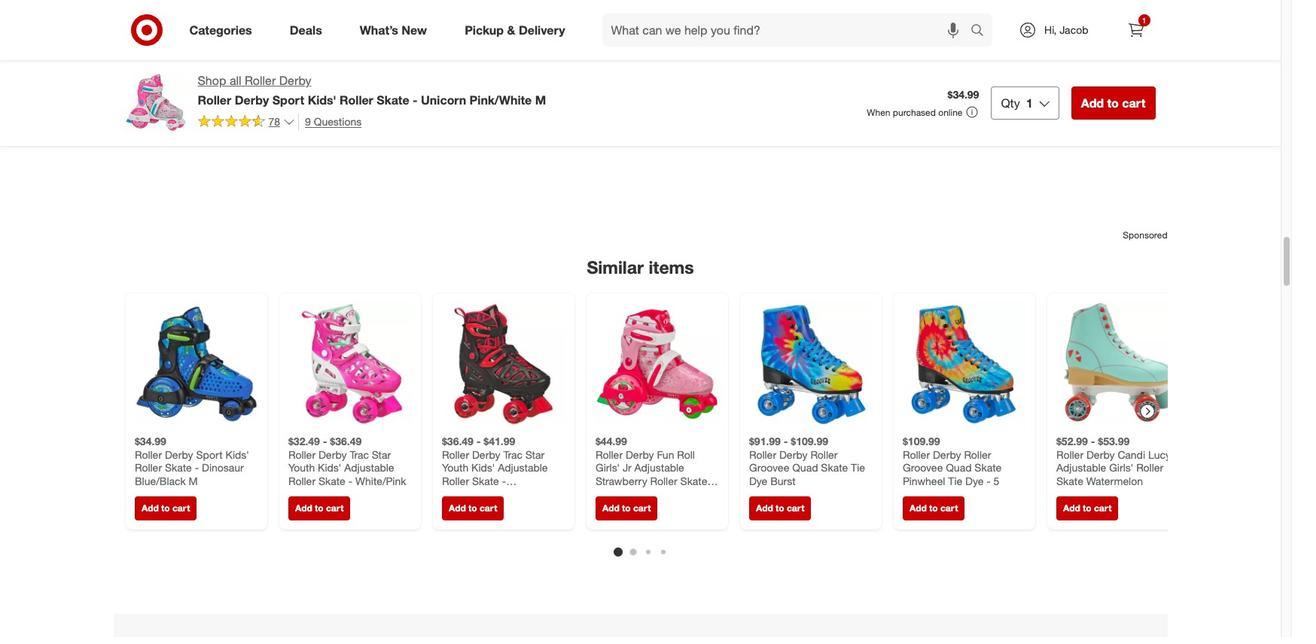 Task type: vqa. For each thing, say whether or not it's contained in the screenshot.
the RedCard Link
no



Task type: locate. For each thing, give the bounding box(es) containing it.
trac up white/pink
[[349, 448, 369, 461]]

groovee up pinwheel
[[903, 462, 943, 474]]

$32.49 - $36.49 roller derby trac star youth kids' adjustable roller skate - white/pink
[[288, 435, 406, 488]]

1 horizontal spatial groovee
[[903, 462, 943, 474]]

m
[[535, 93, 546, 108], [188, 475, 198, 488], [618, 488, 628, 501]]

to for $91.99 - $109.99 roller derby roller groovee quad skate tie dye burst
[[775, 503, 784, 514]]

kids' up "dinosaur"
[[225, 448, 249, 461]]

1 horizontal spatial 1
[[1142, 16, 1147, 25]]

pink
[[595, 488, 616, 501]]

-
[[413, 93, 418, 108], [323, 435, 327, 448], [476, 435, 480, 448], [783, 435, 788, 448], [1091, 435, 1095, 448], [194, 462, 199, 474], [348, 475, 352, 488], [502, 475, 506, 488], [710, 475, 714, 488], [986, 475, 991, 488]]

derby up jr
[[625, 448, 654, 461]]

0 vertical spatial tie
[[851, 462, 865, 474]]

0 horizontal spatial purchased
[[893, 107, 936, 118]]

kids'
[[308, 93, 336, 108], [225, 448, 249, 461], [318, 462, 341, 474], [471, 462, 495, 474]]

$36.49 - $41.99 roller derby trac star youth kids' adjustable roller skate - gray/black/red
[[442, 435, 548, 501]]

this item must be returned within 90 days of the date it was purchased in store, shipped, delivered by a shipt shopper, or made ready for pickup. see the return policy
[[666, 0, 1085, 38]]

star for roller derby trac star youth kids' adjustable roller skate - white/pink
[[372, 448, 391, 461]]

qty 1
[[1001, 96, 1033, 111]]

derby inside $52.99 - $53.99 roller derby candi lucy adjustable girls' roller skate watermelon
[[1086, 448, 1115, 461]]

$34.99 up online
[[948, 88, 979, 101]]

1 horizontal spatial youth
[[442, 462, 468, 474]]

1 $109.99 from the left
[[791, 435, 828, 448]]

groovee up the burst
[[749, 462, 789, 474]]

youth for roller derby trac star youth kids' adjustable roller skate - gray/black/red
[[442, 462, 468, 474]]

1 star from the left
[[372, 448, 391, 461]]

1 vertical spatial sport
[[196, 448, 222, 461]]

add to cart button for $109.99 roller derby roller groovee quad skate pinwheel tie dye - 5
[[903, 497, 965, 521]]

to
[[1108, 96, 1119, 111], [161, 503, 170, 514], [315, 503, 323, 514], [468, 503, 477, 514], [622, 503, 630, 514], [775, 503, 784, 514], [929, 503, 938, 514], [1083, 503, 1091, 514]]

cart down 1 link
[[1122, 96, 1146, 111]]

skate inside $109.99 roller derby roller groovee quad skate pinwheel tie dye - 5
[[974, 462, 1001, 474]]

derby up the burst
[[779, 448, 807, 461]]

1 horizontal spatial trac
[[503, 448, 522, 461]]

sport up "dinosaur"
[[196, 448, 222, 461]]

m right the pink/white
[[535, 93, 546, 108]]

dye inside $109.99 roller derby roller groovee quad skate pinwheel tie dye - 5
[[965, 475, 984, 488]]

derby down $41.99
[[472, 448, 500, 461]]

add to cart button for $44.99 roller derby fun roll girls' jr adjustable strawberry roller skate - pink m
[[595, 497, 657, 521]]

roller
[[245, 73, 276, 88], [198, 93, 231, 108], [340, 93, 373, 108], [134, 448, 162, 461], [288, 448, 315, 461], [442, 448, 469, 461], [595, 448, 623, 461], [749, 448, 776, 461], [810, 448, 838, 461], [903, 448, 930, 461], [964, 448, 991, 461], [1056, 448, 1083, 461], [134, 462, 162, 474], [1136, 462, 1163, 474], [288, 475, 315, 488], [442, 475, 469, 488], [650, 475, 677, 488]]

shopper,
[[763, 10, 803, 23]]

- inside $109.99 roller derby roller groovee quad skate pinwheel tie dye - 5
[[986, 475, 991, 488]]

pickup & delivery link
[[452, 14, 584, 47]]

groovee
[[749, 462, 789, 474], [903, 462, 943, 474]]

2 horizontal spatial m
[[618, 488, 628, 501]]

1 horizontal spatial the
[[879, 0, 894, 8]]

3 adjustable from the left
[[634, 462, 684, 474]]

skate inside $52.99 - $53.99 roller derby candi lucy adjustable girls' roller skate watermelon
[[1056, 475, 1083, 488]]

dye inside $91.99 - $109.99 roller derby roller groovee quad skate tie dye burst
[[749, 475, 767, 488]]

youth inside $32.49 - $36.49 roller derby trac star youth kids' adjustable roller skate - white/pink
[[288, 462, 315, 474]]

kids' inside $36.49 - $41.99 roller derby trac star youth kids' adjustable roller skate - gray/black/red
[[471, 462, 495, 474]]

$91.99
[[749, 435, 781, 448]]

store,
[[1015, 0, 1042, 8]]

cart for $91.99 - $109.99 roller derby roller groovee quad skate tie dye burst
[[787, 503, 804, 514]]

1 adjustable from the left
[[344, 462, 394, 474]]

m for pink/white
[[535, 93, 546, 108]]

0 horizontal spatial dye
[[749, 475, 767, 488]]

adjustable inside $52.99 - $53.99 roller derby candi lucy adjustable girls' roller skate watermelon
[[1056, 462, 1106, 474]]

cart down gray/black/red
[[479, 503, 497, 514]]

0 horizontal spatial sport
[[196, 448, 222, 461]]

add to cart for $52.99 - $53.99 roller derby candi lucy adjustable girls' roller skate watermelon
[[1063, 503, 1112, 514]]

adjustable down $41.99
[[498, 462, 548, 474]]

1 quad from the left
[[792, 462, 818, 474]]

the
[[879, 0, 894, 8], [688, 25, 703, 38]]

this
[[666, 0, 686, 8]]

1 youth from the left
[[288, 462, 315, 474]]

the up for
[[879, 0, 894, 8]]

0 horizontal spatial $34.99
[[134, 435, 166, 448]]

girls' up strawberry
[[595, 462, 620, 474]]

made
[[819, 10, 846, 23]]

pinwheel
[[903, 475, 945, 488]]

2 adjustable from the left
[[498, 462, 548, 474]]

purchased inside this item must be returned within 90 days of the date it was purchased in store, shipped, delivered by a shipt shopper, or made ready for pickup. see the return policy
[[951, 0, 1001, 8]]

0 horizontal spatial $36.49
[[330, 435, 361, 448]]

kids' down $32.49
[[318, 462, 341, 474]]

dye
[[749, 475, 767, 488], [965, 475, 984, 488]]

kids' up the 9 questions link
[[308, 93, 336, 108]]

to for $32.49 - $36.49 roller derby trac star youth kids' adjustable roller skate - white/pink
[[315, 503, 323, 514]]

1 groovee from the left
[[749, 462, 789, 474]]

2 girls' from the left
[[1109, 462, 1133, 474]]

cart
[[1122, 96, 1146, 111], [172, 503, 190, 514], [326, 503, 343, 514], [479, 503, 497, 514], [633, 503, 651, 514], [787, 503, 804, 514], [940, 503, 958, 514], [1094, 503, 1112, 514]]

skate inside "shop all roller derby roller derby sport kids' roller skate - unicorn pink/white m"
[[377, 93, 409, 108]]

add for $34.99 roller derby sport kids' roller skate - dinosaur blue/black m
[[141, 503, 158, 514]]

add for $36.49 - $41.99 roller derby trac star youth kids' adjustable roller skate - gray/black/red
[[449, 503, 466, 514]]

derby inside $32.49 - $36.49 roller derby trac star youth kids' adjustable roller skate - white/pink
[[318, 448, 346, 461]]

- left $53.99
[[1091, 435, 1095, 448]]

adjustable inside $32.49 - $36.49 roller derby trac star youth kids' adjustable roller skate - white/pink
[[344, 462, 394, 474]]

dye left the burst
[[749, 475, 767, 488]]

0 horizontal spatial the
[[688, 25, 703, 38]]

tie inside $109.99 roller derby roller groovee quad skate pinwheel tie dye - 5
[[948, 475, 962, 488]]

add for $32.49 - $36.49 roller derby trac star youth kids' adjustable roller skate - white/pink
[[295, 503, 312, 514]]

1 horizontal spatial dye
[[965, 475, 984, 488]]

2 $109.99 from the left
[[903, 435, 940, 448]]

1 right jacob
[[1142, 16, 1147, 25]]

0 horizontal spatial tie
[[851, 462, 865, 474]]

youth
[[288, 462, 315, 474], [442, 462, 468, 474]]

or
[[806, 10, 816, 23]]

$34.99 up the blue/black
[[134, 435, 166, 448]]

- left the burst
[[710, 475, 714, 488]]

youth up gray/black/red
[[442, 462, 468, 474]]

m for pink
[[618, 488, 628, 501]]

0 horizontal spatial quad
[[792, 462, 818, 474]]

&
[[507, 22, 516, 37]]

1 vertical spatial purchased
[[893, 107, 936, 118]]

78
[[269, 115, 280, 128]]

2 star from the left
[[525, 448, 544, 461]]

1 right qty
[[1026, 96, 1033, 111]]

gray/black/red
[[442, 488, 516, 501]]

to for $34.99 roller derby sport kids' roller skate - dinosaur blue/black m
[[161, 503, 170, 514]]

delivery
[[519, 22, 565, 37]]

- left $41.99
[[476, 435, 480, 448]]

youth down $32.49
[[288, 462, 315, 474]]

1 girls' from the left
[[595, 462, 620, 474]]

cart down pinwheel
[[940, 503, 958, 514]]

2 groovee from the left
[[903, 462, 943, 474]]

1 vertical spatial 1
[[1026, 96, 1033, 111]]

0 horizontal spatial $109.99
[[791, 435, 828, 448]]

1 horizontal spatial tie
[[948, 475, 962, 488]]

- right $91.99
[[783, 435, 788, 448]]

$36.49 inside $36.49 - $41.99 roller derby trac star youth kids' adjustable roller skate - gray/black/red
[[442, 435, 473, 448]]

1 horizontal spatial purchased
[[951, 0, 1001, 8]]

skate inside $91.99 - $109.99 roller derby roller groovee quad skate tie dye burst
[[821, 462, 848, 474]]

shipped,
[[1045, 0, 1085, 8]]

star
[[372, 448, 391, 461], [525, 448, 544, 461]]

add to cart for $91.99 - $109.99 roller derby roller groovee quad skate tie dye burst
[[756, 503, 804, 514]]

2 youth from the left
[[442, 462, 468, 474]]

1 vertical spatial tie
[[948, 475, 962, 488]]

$36.49 left $41.99
[[442, 435, 473, 448]]

0 horizontal spatial star
[[372, 448, 391, 461]]

girls' inside the $44.99 roller derby fun roll girls' jr adjustable strawberry roller skate - pink m
[[595, 462, 620, 474]]

star inside $32.49 - $36.49 roller derby trac star youth kids' adjustable roller skate - white/pink
[[372, 448, 391, 461]]

similar items region
[[113, 170, 1189, 638]]

burst
[[770, 475, 795, 488]]

within
[[797, 0, 824, 8]]

$41.99
[[483, 435, 515, 448]]

pickup.
[[893, 10, 927, 23]]

add to cart button
[[1072, 86, 1156, 120], [134, 497, 196, 521], [288, 497, 350, 521], [442, 497, 504, 521], [595, 497, 657, 521], [749, 497, 811, 521], [903, 497, 965, 521], [1056, 497, 1118, 521]]

shipt
[[735, 10, 760, 23]]

search
[[964, 24, 1000, 39]]

2 trac from the left
[[503, 448, 522, 461]]

skate inside the $44.99 roller derby fun roll girls' jr adjustable strawberry roller skate - pink m
[[680, 475, 707, 488]]

skate
[[377, 93, 409, 108], [165, 462, 192, 474], [821, 462, 848, 474], [974, 462, 1001, 474], [318, 475, 345, 488], [472, 475, 499, 488], [680, 475, 707, 488], [1056, 475, 1083, 488]]

m down strawberry
[[618, 488, 628, 501]]

derby up the blue/black
[[165, 448, 193, 461]]

2 dye from the left
[[965, 475, 984, 488]]

the down delivered
[[688, 25, 703, 38]]

$34.99
[[948, 88, 979, 101], [134, 435, 166, 448]]

1 horizontal spatial sport
[[272, 93, 304, 108]]

1 horizontal spatial $34.99
[[948, 88, 979, 101]]

$52.99 - $53.99 roller derby candi lucy adjustable girls' roller skate watermelon
[[1056, 435, 1171, 488]]

0 horizontal spatial trac
[[349, 448, 369, 461]]

1 $36.49 from the left
[[330, 435, 361, 448]]

adjustable inside the $44.99 roller derby fun roll girls' jr adjustable strawberry roller skate - pink m
[[634, 462, 684, 474]]

2 $36.49 from the left
[[442, 435, 473, 448]]

policy
[[736, 25, 764, 38]]

tie
[[851, 462, 865, 474], [948, 475, 962, 488]]

add for $52.99 - $53.99 roller derby candi lucy adjustable girls' roller skate watermelon
[[1063, 503, 1080, 514]]

1 horizontal spatial star
[[525, 448, 544, 461]]

adjustable
[[344, 462, 394, 474], [498, 462, 548, 474], [634, 462, 684, 474], [1056, 462, 1106, 474]]

derby
[[279, 73, 311, 88], [235, 93, 269, 108], [165, 448, 193, 461], [318, 448, 346, 461], [472, 448, 500, 461], [625, 448, 654, 461], [779, 448, 807, 461], [933, 448, 961, 461], [1086, 448, 1115, 461]]

quad inside $109.99 roller derby roller groovee quad skate pinwheel tie dye - 5
[[946, 462, 972, 474]]

$36.49
[[330, 435, 361, 448], [442, 435, 473, 448]]

derby up pinwheel
[[933, 448, 961, 461]]

1 dye from the left
[[749, 475, 767, 488]]

9 questions link
[[298, 114, 362, 131]]

1 horizontal spatial $109.99
[[903, 435, 940, 448]]

roller derby sport kids' roller skate - dinosaur blue/black m image
[[134, 303, 258, 426]]

youth inside $36.49 - $41.99 roller derby trac star youth kids' adjustable roller skate - gray/black/red
[[442, 462, 468, 474]]

trac inside $32.49 - $36.49 roller derby trac star youth kids' adjustable roller skate - white/pink
[[349, 448, 369, 461]]

0 vertical spatial $34.99
[[948, 88, 979, 101]]

add for $109.99 roller derby roller groovee quad skate pinwheel tie dye - 5
[[909, 503, 927, 514]]

questions
[[314, 115, 362, 128]]

$91.99 - $109.99 roller derby roller groovee quad skate tie dye burst
[[749, 435, 865, 488]]

search button
[[964, 14, 1000, 50]]

dye left 5
[[965, 475, 984, 488]]

unicorn
[[421, 93, 466, 108]]

- left 5
[[986, 475, 991, 488]]

star for roller derby trac star youth kids' adjustable roller skate - gray/black/red
[[525, 448, 544, 461]]

date
[[897, 0, 918, 8]]

1 horizontal spatial girls'
[[1109, 462, 1133, 474]]

0 vertical spatial 1
[[1142, 16, 1147, 25]]

adjustable down the fun
[[634, 462, 684, 474]]

0 horizontal spatial groovee
[[749, 462, 789, 474]]

0 horizontal spatial m
[[188, 475, 198, 488]]

cart down strawberry
[[633, 503, 651, 514]]

$53.99
[[1098, 435, 1130, 448]]

derby inside $36.49 - $41.99 roller derby trac star youth kids' adjustable roller skate - gray/black/red
[[472, 448, 500, 461]]

to for $36.49 - $41.99 roller derby trac star youth kids' adjustable roller skate - gray/black/red
[[468, 503, 477, 514]]

return policy link
[[706, 25, 764, 38]]

2 quad from the left
[[946, 462, 972, 474]]

$34.99 for $34.99
[[948, 88, 979, 101]]

all
[[230, 73, 241, 88]]

4 adjustable from the left
[[1056, 462, 1106, 474]]

hi,
[[1045, 23, 1057, 36]]

adjustable up white/pink
[[344, 462, 394, 474]]

0 vertical spatial the
[[879, 0, 894, 8]]

to for $44.99 roller derby fun roll girls' jr adjustable strawberry roller skate - pink m
[[622, 503, 630, 514]]

trac for $32.49 - $36.49
[[349, 448, 369, 461]]

$44.99 roller derby fun roll girls' jr adjustable strawberry roller skate - pink m
[[595, 435, 714, 501]]

girls'
[[595, 462, 620, 474], [1109, 462, 1133, 474]]

cart down watermelon on the bottom
[[1094, 503, 1112, 514]]

add
[[1081, 96, 1104, 111], [141, 503, 158, 514], [295, 503, 312, 514], [449, 503, 466, 514], [602, 503, 619, 514], [756, 503, 773, 514], [909, 503, 927, 514], [1063, 503, 1080, 514]]

cart down $32.49 - $36.49 roller derby trac star youth kids' adjustable roller skate - white/pink
[[326, 503, 343, 514]]

trac down $41.99
[[503, 448, 522, 461]]

m inside the $44.99 roller derby fun roll girls' jr adjustable strawberry roller skate - pink m
[[618, 488, 628, 501]]

cart down the burst
[[787, 503, 804, 514]]

derby down $53.99
[[1086, 448, 1115, 461]]

kids' up gray/black/red
[[471, 462, 495, 474]]

$34.99 inside $34.99 roller derby sport kids' roller skate - dinosaur blue/black m
[[134, 435, 166, 448]]

skate inside $32.49 - $36.49 roller derby trac star youth kids' adjustable roller skate - white/pink
[[318, 475, 345, 488]]

0 vertical spatial sport
[[272, 93, 304, 108]]

1
[[1142, 16, 1147, 25], [1026, 96, 1033, 111]]

roll
[[677, 448, 695, 461]]

$109.99 up pinwheel
[[903, 435, 940, 448]]

girls' up watermelon on the bottom
[[1109, 462, 1133, 474]]

cart down the blue/black
[[172, 503, 190, 514]]

star inside $36.49 - $41.99 roller derby trac star youth kids' adjustable roller skate - gray/black/red
[[525, 448, 544, 461]]

1 trac from the left
[[349, 448, 369, 461]]

white/pink
[[355, 475, 406, 488]]

$109.99 inside $109.99 roller derby roller groovee quad skate pinwheel tie dye - 5
[[903, 435, 940, 448]]

1 horizontal spatial $36.49
[[442, 435, 473, 448]]

0 vertical spatial purchased
[[951, 0, 1001, 8]]

add to cart button for $36.49 - $41.99 roller derby trac star youth kids' adjustable roller skate - gray/black/red
[[442, 497, 504, 521]]

$36.49 right $32.49
[[330, 435, 361, 448]]

1 horizontal spatial quad
[[946, 462, 972, 474]]

add for $44.99 roller derby fun roll girls' jr adjustable strawberry roller skate - pink m
[[602, 503, 619, 514]]

m right the blue/black
[[188, 475, 198, 488]]

sport up 78 at top left
[[272, 93, 304, 108]]

m inside "shop all roller derby roller derby sport kids' roller skate - unicorn pink/white m"
[[535, 93, 546, 108]]

$34.99 for $34.99 roller derby sport kids' roller skate - dinosaur blue/black m
[[134, 435, 166, 448]]

1 horizontal spatial m
[[535, 93, 546, 108]]

$109.99 right $91.99
[[791, 435, 828, 448]]

5
[[993, 475, 999, 488]]

add to cart for $109.99 roller derby roller groovee quad skate pinwheel tie dye - 5
[[909, 503, 958, 514]]

90
[[827, 0, 839, 8]]

purchased up search
[[951, 0, 1001, 8]]

adjustable down '$52.99'
[[1056, 462, 1106, 474]]

- inside $34.99 roller derby sport kids' roller skate - dinosaur blue/black m
[[194, 462, 199, 474]]

purchased right when
[[893, 107, 936, 118]]

$109.99 inside $91.99 - $109.99 roller derby roller groovee quad skate tie dye burst
[[791, 435, 828, 448]]

kids' inside "shop all roller derby roller derby sport kids' roller skate - unicorn pink/white m"
[[308, 93, 336, 108]]

trac inside $36.49 - $41.99 roller derby trac star youth kids' adjustable roller skate - gray/black/red
[[503, 448, 522, 461]]

trac
[[349, 448, 369, 461], [503, 448, 522, 461]]

0 horizontal spatial youth
[[288, 462, 315, 474]]

1 vertical spatial $34.99
[[134, 435, 166, 448]]

cart for $52.99 - $53.99 roller derby candi lucy adjustable girls' roller skate watermelon
[[1094, 503, 1112, 514]]

- left "dinosaur"
[[194, 462, 199, 474]]

- left unicorn
[[413, 93, 418, 108]]

derby down $32.49
[[318, 448, 346, 461]]

when purchased online
[[867, 107, 963, 118]]

quad
[[792, 462, 818, 474], [946, 462, 972, 474]]

0 horizontal spatial girls'
[[595, 462, 620, 474]]



Task type: describe. For each thing, give the bounding box(es) containing it.
kids' inside $32.49 - $36.49 roller derby trac star youth kids' adjustable roller skate - white/pink
[[318, 462, 341, 474]]

to for $52.99 - $53.99 roller derby candi lucy adjustable girls' roller skate watermelon
[[1083, 503, 1091, 514]]

sport inside "shop all roller derby roller derby sport kids' roller skate - unicorn pink/white m"
[[272, 93, 304, 108]]

youth for roller derby trac star youth kids' adjustable roller skate - white/pink
[[288, 462, 315, 474]]

skate inside $36.49 - $41.99 roller derby trac star youth kids' adjustable roller skate - gray/black/red
[[472, 475, 499, 488]]

similar
[[587, 257, 644, 278]]

lucy
[[1148, 448, 1171, 461]]

add to cart for $44.99 roller derby fun roll girls' jr adjustable strawberry roller skate - pink m
[[602, 503, 651, 514]]

add to cart for $32.49 - $36.49 roller derby trac star youth kids' adjustable roller skate - white/pink
[[295, 503, 343, 514]]

candi
[[1118, 448, 1145, 461]]

$36.49 inside $32.49 - $36.49 roller derby trac star youth kids' adjustable roller skate - white/pink
[[330, 435, 361, 448]]

$32.49
[[288, 435, 320, 448]]

when
[[867, 107, 891, 118]]

in
[[1004, 0, 1012, 8]]

roller derby trac star youth kids' adjustable roller skate - gray/black/red image
[[442, 303, 565, 426]]

days
[[842, 0, 864, 8]]

$44.99
[[595, 435, 627, 448]]

returned
[[754, 0, 794, 8]]

roller derby fun roll girls' jr adjustable strawberry roller skate - pink m image
[[595, 303, 719, 426]]

online
[[939, 107, 963, 118]]

roller derby candi lucy adjustable girls' roller skate watermelon image
[[1056, 303, 1180, 426]]

fun
[[657, 448, 674, 461]]

tie inside $91.99 - $109.99 roller derby roller groovee quad skate tie dye burst
[[851, 462, 865, 474]]

- inside $52.99 - $53.99 roller derby candi lucy adjustable girls' roller skate watermelon
[[1091, 435, 1095, 448]]

derby inside $34.99 roller derby sport kids' roller skate - dinosaur blue/black m
[[165, 448, 193, 461]]

kids' inside $34.99 roller derby sport kids' roller skate - dinosaur blue/black m
[[225, 448, 249, 461]]

quad inside $91.99 - $109.99 roller derby roller groovee quad skate tie dye burst
[[792, 462, 818, 474]]

must
[[712, 0, 736, 8]]

derby up 9 at the top
[[279, 73, 311, 88]]

add to cart button for $32.49 - $36.49 roller derby trac star youth kids' adjustable roller skate - white/pink
[[288, 497, 350, 521]]

groovee inside $109.99 roller derby roller groovee quad skate pinwheel tie dye - 5
[[903, 462, 943, 474]]

to for $109.99 roller derby roller groovee quad skate pinwheel tie dye - 5
[[929, 503, 938, 514]]

similar items
[[587, 257, 694, 278]]

for
[[878, 10, 890, 23]]

categories
[[189, 22, 252, 37]]

add to cart button for $34.99 roller derby sport kids' roller skate - dinosaur blue/black m
[[134, 497, 196, 521]]

deals
[[290, 22, 322, 37]]

a
[[727, 10, 732, 23]]

- up gray/black/red
[[502, 475, 506, 488]]

add to cart for $34.99 roller derby sport kids' roller skate - dinosaur blue/black m
[[141, 503, 190, 514]]

sponsored
[[1123, 230, 1168, 241]]

what's
[[360, 22, 398, 37]]

be
[[738, 0, 751, 8]]

cart for $36.49 - $41.99 roller derby trac star youth kids' adjustable roller skate - gray/black/red
[[479, 503, 497, 514]]

- inside the $44.99 roller derby fun roll girls' jr adjustable strawberry roller skate - pink m
[[710, 475, 714, 488]]

$109.99 roller derby roller groovee quad skate pinwheel tie dye - 5
[[903, 435, 1001, 488]]

9 questions
[[305, 115, 362, 128]]

pickup
[[465, 22, 504, 37]]

by
[[712, 10, 724, 23]]

strawberry
[[595, 475, 647, 488]]

dinosaur
[[201, 462, 243, 474]]

1 vertical spatial the
[[688, 25, 703, 38]]

see
[[666, 25, 685, 38]]

it
[[921, 0, 927, 8]]

return
[[706, 25, 733, 38]]

deals link
[[277, 14, 341, 47]]

What can we help you find? suggestions appear below search field
[[602, 14, 975, 47]]

1 link
[[1120, 14, 1153, 47]]

hi, jacob
[[1045, 23, 1089, 36]]

add to cart button for $91.99 - $109.99 roller derby roller groovee quad skate tie dye burst
[[749, 497, 811, 521]]

roller derby trac star youth kids' adjustable roller skate - white/pink image
[[288, 303, 412, 426]]

image of roller derby sport kids' roller skate - unicorn pink/white m image
[[125, 72, 186, 133]]

0 horizontal spatial 1
[[1026, 96, 1033, 111]]

trac for $36.49 - $41.99
[[503, 448, 522, 461]]

delivered
[[666, 10, 709, 23]]

add for $91.99 - $109.99 roller derby roller groovee quad skate tie dye burst
[[756, 503, 773, 514]]

pickup & delivery
[[465, 22, 565, 37]]

derby inside the $44.99 roller derby fun roll girls' jr adjustable strawberry roller skate - pink m
[[625, 448, 654, 461]]

what's new link
[[347, 14, 446, 47]]

jacob
[[1060, 23, 1089, 36]]

shop all roller derby roller derby sport kids' roller skate - unicorn pink/white m
[[198, 73, 546, 108]]

pink/white
[[470, 93, 532, 108]]

- right $32.49
[[323, 435, 327, 448]]

roller derby roller groovee quad skate pinwheel tie dye - 5 image
[[903, 303, 1026, 426]]

- inside $91.99 - $109.99 roller derby roller groovee quad skate tie dye burst
[[783, 435, 788, 448]]

was
[[930, 0, 948, 8]]

new
[[402, 22, 427, 37]]

items
[[649, 257, 694, 278]]

cart for $34.99 roller derby sport kids' roller skate - dinosaur blue/black m
[[172, 503, 190, 514]]

- left white/pink
[[348, 475, 352, 488]]

girls' inside $52.99 - $53.99 roller derby candi lucy adjustable girls' roller skate watermelon
[[1109, 462, 1133, 474]]

what's new
[[360, 22, 427, 37]]

add to cart for $36.49 - $41.99 roller derby trac star youth kids' adjustable roller skate - gray/black/red
[[449, 503, 497, 514]]

derby inside $109.99 roller derby roller groovee quad skate pinwheel tie dye - 5
[[933, 448, 961, 461]]

categories link
[[177, 14, 271, 47]]

- inside "shop all roller derby roller derby sport kids' roller skate - unicorn pink/white m"
[[413, 93, 418, 108]]

derby inside $91.99 - $109.99 roller derby roller groovee quad skate tie dye burst
[[779, 448, 807, 461]]

of
[[867, 0, 876, 8]]

adjustable inside $36.49 - $41.99 roller derby trac star youth kids' adjustable roller skate - gray/black/red
[[498, 462, 548, 474]]

add to cart button for $52.99 - $53.99 roller derby candi lucy adjustable girls' roller skate watermelon
[[1056, 497, 1118, 521]]

cart for $32.49 - $36.49 roller derby trac star youth kids' adjustable roller skate - white/pink
[[326, 503, 343, 514]]

derby up 78 link
[[235, 93, 269, 108]]

sport inside $34.99 roller derby sport kids' roller skate - dinosaur blue/black m
[[196, 448, 222, 461]]

$34.99 roller derby sport kids' roller skate - dinosaur blue/black m
[[134, 435, 249, 488]]

9
[[305, 115, 311, 128]]

blue/black
[[134, 475, 185, 488]]

jr
[[622, 462, 631, 474]]

roller derby roller groovee quad skate tie dye burst image
[[749, 303, 873, 426]]

ready
[[849, 10, 875, 23]]

groovee inside $91.99 - $109.99 roller derby roller groovee quad skate tie dye burst
[[749, 462, 789, 474]]

$52.99
[[1056, 435, 1088, 448]]

qty
[[1001, 96, 1020, 111]]

watermelon
[[1086, 475, 1143, 488]]

skate inside $34.99 roller derby sport kids' roller skate - dinosaur blue/black m
[[165, 462, 192, 474]]

cart for $44.99 roller derby fun roll girls' jr adjustable strawberry roller skate - pink m
[[633, 503, 651, 514]]

shop
[[198, 73, 226, 88]]

m inside $34.99 roller derby sport kids' roller skate - dinosaur blue/black m
[[188, 475, 198, 488]]

cart for $109.99 roller derby roller groovee quad skate pinwheel tie dye - 5
[[940, 503, 958, 514]]

78 link
[[198, 114, 295, 132]]

item
[[689, 0, 709, 8]]



